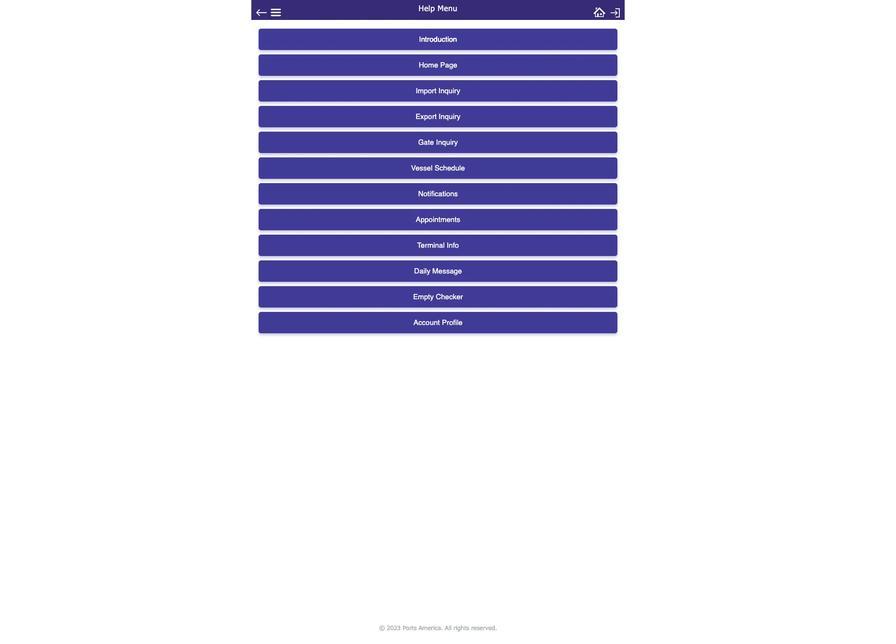 Task type: locate. For each thing, give the bounding box(es) containing it.
menu
[[438, 3, 457, 13]]

© 2023 ports america. all rights reserved.
[[379, 624, 497, 632]]

help menu banner
[[251, 0, 625, 20]]

©
[[379, 624, 385, 632]]

reserved.
[[471, 624, 497, 632]]

america.
[[419, 624, 443, 632]]

help menu heading
[[363, 0, 513, 15]]

2023
[[387, 624, 401, 632]]

None button
[[259, 29, 618, 50], [259, 54, 618, 76], [259, 80, 618, 102], [259, 106, 618, 127], [259, 132, 618, 153], [259, 158, 618, 179], [259, 183, 618, 205], [259, 209, 618, 230], [259, 235, 618, 256], [259, 261, 618, 282], [259, 286, 618, 308], [259, 312, 618, 334], [259, 29, 618, 50], [259, 54, 618, 76], [259, 80, 618, 102], [259, 106, 618, 127], [259, 132, 618, 153], [259, 158, 618, 179], [259, 183, 618, 205], [259, 209, 618, 230], [259, 235, 618, 256], [259, 261, 618, 282], [259, 286, 618, 308], [259, 312, 618, 334]]

ports
[[403, 624, 417, 632]]

help
[[419, 3, 435, 13]]



Task type: vqa. For each thing, say whether or not it's contained in the screenshot.
© 2023 Ports America. All rights reserved. footer
yes



Task type: describe. For each thing, give the bounding box(es) containing it.
help menu
[[419, 3, 457, 13]]

© 2023 ports america. all rights reserved. footer
[[248, 622, 628, 635]]

rights
[[454, 624, 469, 632]]

all
[[445, 624, 452, 632]]



